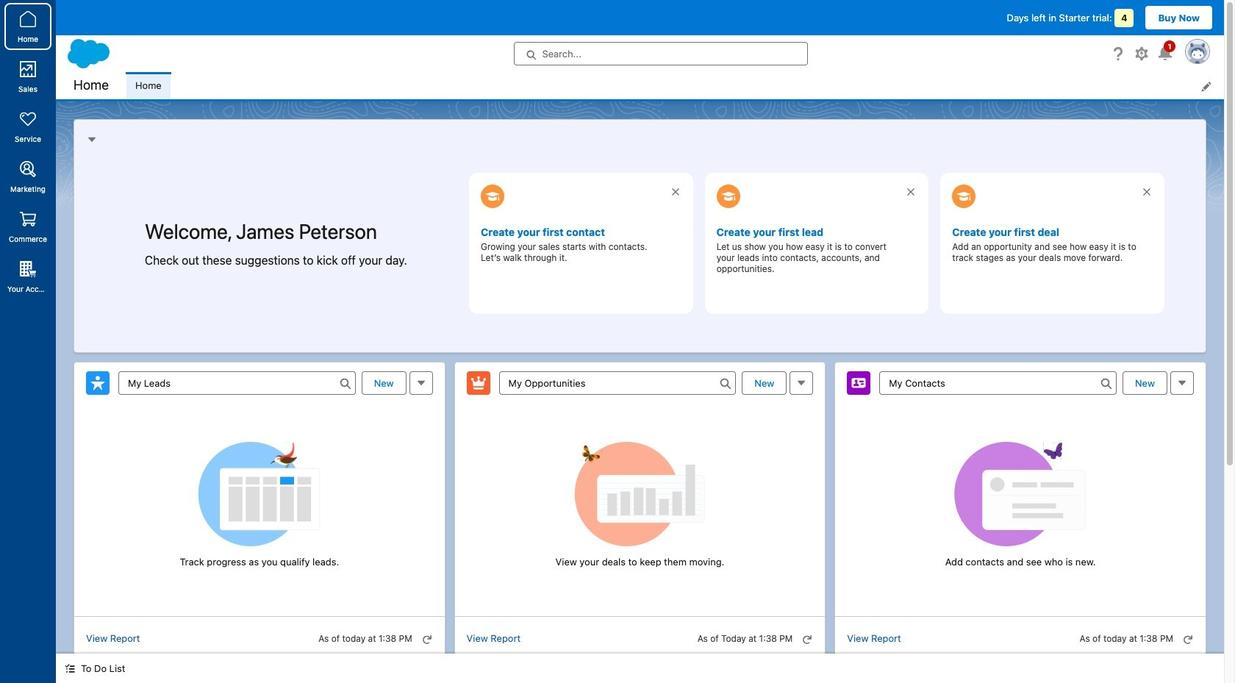Task type: describe. For each thing, give the bounding box(es) containing it.
Select an Option text field
[[880, 371, 1118, 395]]

1 select an option text field from the left
[[118, 371, 356, 395]]



Task type: locate. For each thing, give the bounding box(es) containing it.
0 horizontal spatial select an option text field
[[118, 371, 356, 395]]

list
[[127, 72, 1225, 99]]

text default image
[[65, 664, 75, 674]]

1 horizontal spatial select an option text field
[[499, 371, 737, 395]]

2 select an option text field from the left
[[499, 371, 737, 395]]

Select an Option text field
[[118, 371, 356, 395], [499, 371, 737, 395]]



Task type: vqa. For each thing, say whether or not it's contained in the screenshot.
1st error image
no



